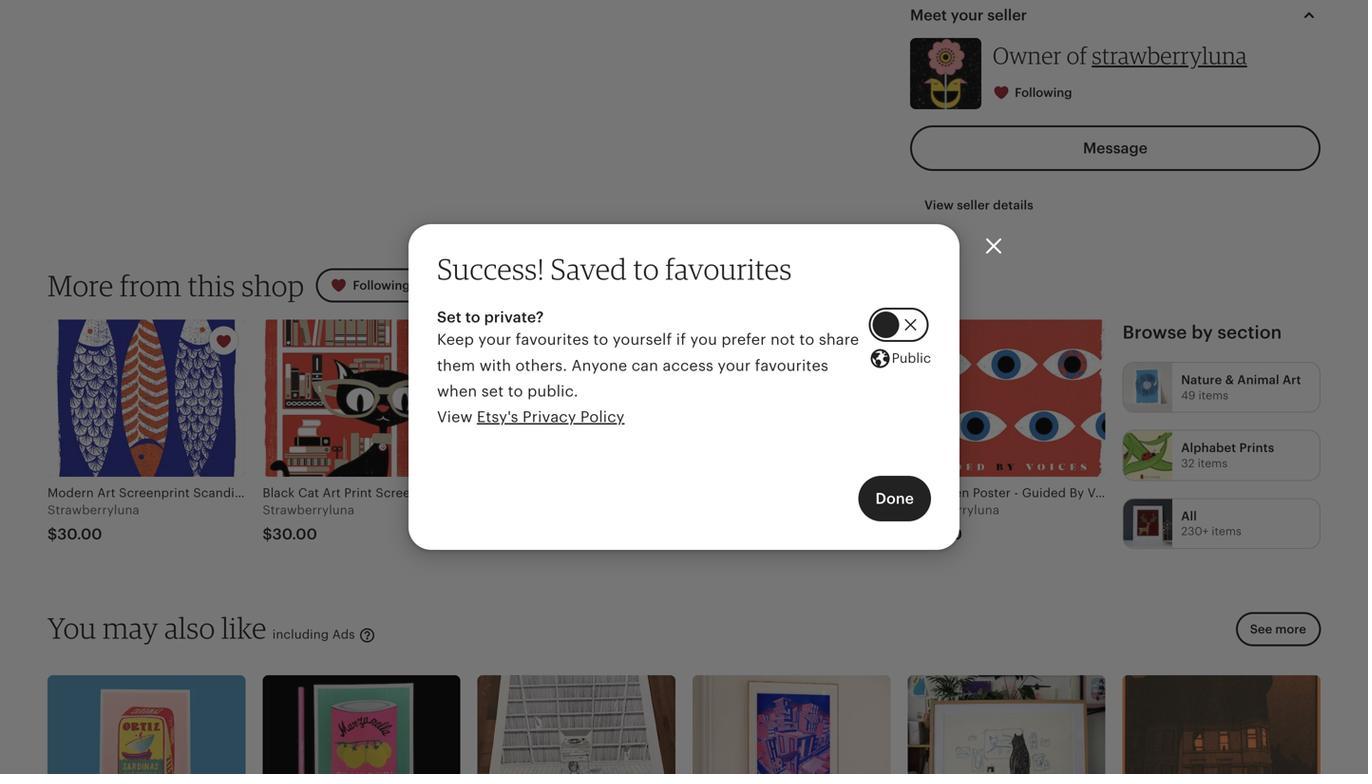 Task type: vqa. For each thing, say whether or not it's contained in the screenshot.
bottom 'items'
yes



Task type: locate. For each thing, give the bounding box(es) containing it.
0 horizontal spatial strawberryluna
[[48, 503, 140, 518]]

1 strawberryluna $ 30.00 from the left
[[48, 503, 140, 543]]

public
[[892, 351, 931, 366]]

favourites up others.
[[516, 331, 589, 348]]

following
[[1015, 86, 1073, 100], [353, 278, 410, 293]]

your up with at the left top
[[478, 331, 512, 348]]

browse by section
[[1123, 322, 1283, 343]]

following button for more from this shop
[[316, 268, 425, 303]]

alphabet prints 32 items
[[1182, 441, 1275, 470]]

items down alphabet at the right of page
[[1198, 457, 1228, 470]]

1 horizontal spatial strawberryluna
[[263, 503, 355, 518]]

1 horizontal spatial following
[[1015, 86, 1073, 100]]

from
[[120, 268, 182, 303]]

2 horizontal spatial 30.00
[[918, 526, 963, 543]]

30.00
[[57, 526, 102, 543], [272, 526, 317, 543], [918, 526, 963, 543]]

strawberryluna $ 30.00
[[48, 503, 140, 543], [263, 503, 355, 543]]

49
[[1182, 389, 1196, 402]]

policy
[[581, 409, 625, 426]]

you
[[48, 611, 97, 646]]

strawberryluna for silkscreen poster - guided by voices screenprint rock poster print music art image
[[908, 503, 1000, 518]]

1 horizontal spatial $
[[263, 526, 272, 543]]

browse
[[1123, 322, 1188, 343]]

favourites
[[666, 251, 792, 287], [516, 331, 589, 348], [755, 357, 829, 374]]

0 horizontal spatial following
[[353, 278, 410, 293]]

to
[[634, 251, 659, 287], [465, 309, 481, 326], [593, 331, 609, 348], [800, 331, 815, 348], [508, 383, 523, 400]]

1 vertical spatial following button
[[316, 268, 425, 303]]

all 230+ items
[[1182, 509, 1242, 538]]

ads
[[332, 628, 355, 642]]

0 horizontal spatial 30.00
[[57, 526, 102, 543]]

following button
[[979, 76, 1089, 111], [316, 268, 425, 303]]

1 vertical spatial items
[[1198, 457, 1228, 470]]

items inside the alphabet prints 32 items
[[1198, 457, 1228, 470]]

items down nature on the right of the page
[[1199, 389, 1229, 402]]

success! saved to favourites
[[437, 251, 792, 287]]

2 $ from the left
[[263, 526, 272, 543]]

3 30.00 from the left
[[918, 526, 963, 543]]

2 strawberryluna from the left
[[263, 503, 355, 518]]

1 $ from the left
[[48, 526, 57, 543]]

1 vertical spatial following
[[353, 278, 410, 293]]

1 strawberryluna from the left
[[48, 503, 140, 518]]

following for owner of
[[1015, 86, 1073, 100]]

modern art screenprint scandinavian style  - 3 fish art print - indigo wall art - silkscreen modern print coastal kitchen art - three fish image
[[48, 320, 246, 477]]

0 horizontal spatial strawberryluna $ 30.00
[[48, 503, 140, 543]]

share
[[819, 331, 860, 348]]

your
[[478, 331, 512, 348], [718, 357, 751, 374]]

1 horizontal spatial following button
[[979, 76, 1089, 111]]

0 vertical spatial your
[[478, 331, 512, 348]]

your down prefer
[[718, 357, 751, 374]]

strawberryluna
[[48, 503, 140, 518], [263, 503, 355, 518], [908, 503, 1000, 518]]

items right the 230+
[[1212, 525, 1242, 538]]

prefer
[[722, 331, 767, 348]]

2 vertical spatial favourites
[[755, 357, 829, 374]]

2 horizontal spatial strawberryluna
[[908, 503, 1000, 518]]

favourites down not
[[755, 357, 829, 374]]

strawberryluna 30.00
[[908, 503, 1000, 543]]

access
[[663, 357, 714, 374]]

favourites up prefer
[[666, 251, 792, 287]]

others.
[[516, 357, 568, 374]]

privacy
[[523, 409, 576, 426]]

0 horizontal spatial following button
[[316, 268, 425, 303]]

items
[[1199, 389, 1229, 402], [1198, 457, 1228, 470], [1212, 525, 1242, 538]]

0 horizontal spatial $
[[48, 526, 57, 543]]

$
[[48, 526, 57, 543], [263, 526, 272, 543]]

all
[[1182, 509, 1197, 524]]

1 horizontal spatial your
[[718, 357, 751, 374]]

this
[[188, 268, 236, 303]]

them
[[437, 357, 476, 374]]

if
[[677, 331, 686, 348]]

black cat sticker kitty laptop tumbler sticker die cut fun cute pink oh hai cat image
[[478, 320, 676, 477]]

owner of <a href='https://www.etsy.com/shop/strawberryluna?ref=l2-about-shopname' class='wt-text-link'>strawberryluna</a> image
[[911, 38, 982, 109]]

1 horizontal spatial 30.00
[[272, 526, 317, 543]]

owner
[[993, 41, 1062, 69]]

by
[[1192, 322, 1214, 343]]

following button for owner of
[[979, 76, 1089, 111]]

may
[[103, 611, 158, 646]]

0 vertical spatial following
[[1015, 86, 1073, 100]]

see more listings in the nature & animal art section image
[[1124, 363, 1173, 412]]

0 vertical spatial following button
[[979, 76, 1089, 111]]

summer flower art print - hand screenprinted limited edition silkscreen - almost sold out image
[[693, 320, 891, 477]]

0 vertical spatial items
[[1199, 389, 1229, 402]]

2 30.00 from the left
[[272, 526, 317, 543]]

prints
[[1240, 441, 1275, 455]]

shop
[[242, 268, 304, 303]]

3 strawberryluna from the left
[[908, 503, 1000, 518]]

more from this shop
[[48, 268, 304, 303]]

yourself
[[613, 331, 672, 348]]

1 horizontal spatial strawberryluna $ 30.00
[[263, 503, 355, 543]]

anyone
[[572, 357, 628, 374]]

2 vertical spatial items
[[1212, 525, 1242, 538]]

&
[[1226, 373, 1235, 387]]

public.
[[528, 383, 579, 400]]

230+
[[1182, 525, 1209, 538]]

see more listings in the alphabet prints section image
[[1124, 431, 1173, 480]]

section
[[1218, 322, 1283, 343]]



Task type: describe. For each thing, give the bounding box(es) containing it.
owner of
[[993, 41, 1092, 69]]

etsy's
[[477, 409, 519, 426]]

set
[[482, 383, 504, 400]]

not
[[771, 331, 795, 348]]

more
[[48, 268, 114, 303]]

1 vertical spatial your
[[718, 357, 751, 374]]

when
[[437, 383, 477, 400]]

you may also like including ads
[[48, 611, 359, 646]]

koi nobori print wall art japanische drachen bei sonnenuntergang in der city riso print wall decor risograph a3 neon elemente gallery wall image
[[693, 676, 891, 775]]

like
[[221, 611, 267, 646]]

1 vertical spatial favourites
[[516, 331, 589, 348]]

etsy's privacy policy link
[[477, 409, 625, 426]]

0 vertical spatial favourites
[[666, 251, 792, 287]]

set to private? keep your favourites to yourself if you prefer not to share them with others. anyone can access your favourites when set to public. view etsy's privacy policy
[[437, 309, 860, 426]]

1 30.00 from the left
[[57, 526, 102, 543]]

set
[[437, 309, 462, 326]]

success!
[[437, 251, 545, 287]]

with
[[480, 357, 511, 374]]

can
[[632, 357, 659, 374]]

keep
[[437, 331, 474, 348]]

a risograph print of a can of pomodori image
[[263, 676, 461, 775]]

following for more from this shop
[[353, 278, 410, 293]]

success! saved to favourites dialog
[[0, 0, 1369, 775]]

done button
[[859, 476, 931, 522]]

including
[[273, 628, 329, 642]]

black cat art print screenprint wall decor poster  - silkscreen art modern cat print book lover cat lover library wall decor image
[[263, 320, 461, 477]]

the record player image
[[478, 676, 676, 775]]

2 strawberryluna $ 30.00 from the left
[[263, 503, 355, 543]]

items inside nature & animal art 49 items
[[1199, 389, 1229, 402]]

see more listings in the all section image
[[1124, 499, 1173, 548]]

cat gallery a2 risograph poster |  illustration in black and cornflower blue of a cat judging minimalistic cat art image
[[908, 676, 1106, 775]]

30.00 inside strawberryluna 30.00
[[918, 526, 963, 543]]

nature
[[1182, 373, 1223, 387]]

also
[[165, 611, 215, 646]]

art
[[1283, 373, 1302, 387]]

0 horizontal spatial your
[[478, 331, 512, 348]]

private?
[[484, 309, 544, 326]]

animal
[[1238, 373, 1280, 387]]

orange and black riso print cat in window image
[[1123, 676, 1321, 775]]

view
[[437, 409, 473, 426]]

silkscreen poster - guided by voices screenprint rock poster print music art image
[[908, 320, 1106, 477]]

of
[[1067, 41, 1087, 69]]

you
[[690, 331, 718, 348]]

a risograph print of a can full of sardinas image
[[48, 676, 246, 775]]

alphabet
[[1182, 441, 1237, 455]]

strawberryluna for modern art screenprint scandinavian style  - 3 fish art print - indigo wall art - silkscreen modern print coastal kitchen art - three fish image
[[48, 503, 140, 518]]

items inside all 230+ items
[[1212, 525, 1242, 538]]

done
[[876, 490, 914, 507]]

saved
[[551, 251, 627, 287]]

nature & animal art 49 items
[[1182, 373, 1302, 402]]

32
[[1182, 457, 1195, 470]]



